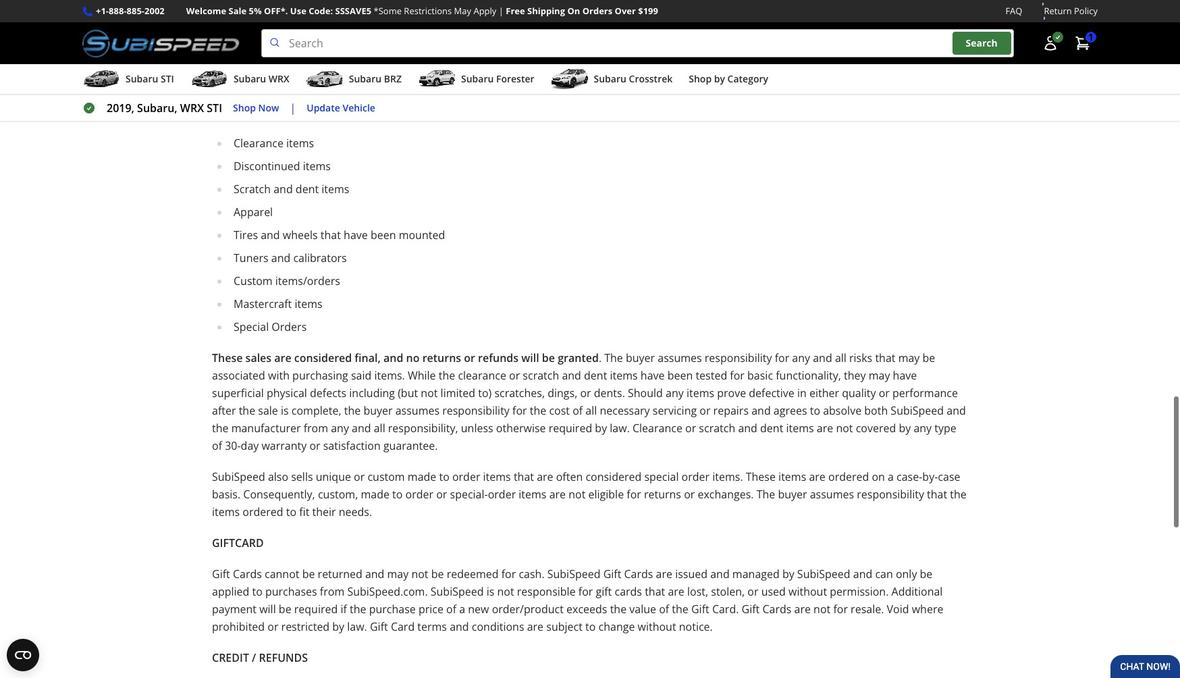 Task type: describe. For each thing, give the bounding box(es) containing it.
terms
[[418, 619, 447, 634]]

any up servicing
[[666, 386, 684, 401]]

below.
[[774, 43, 808, 57]]

1 horizontal spatial cards
[[624, 567, 653, 582]]

manufacturer
[[231, 421, 301, 436]]

that down otherwise at the bottom of page
[[514, 469, 534, 484]]

basis.
[[212, 487, 241, 502]]

1 vertical spatial without
[[638, 619, 677, 634]]

container.
[[509, 12, 560, 26]]

the inside subispeed also sells unique or custom made to order items that are often considered special order items. these items are ordered on a case-by-case basis. consequently, custom, made to order or special-order items are not eligible for returns or exchanges. the buyer assumes responsibility that the items ordered to fit their needs.
[[951, 487, 967, 502]]

2 horizontal spatial have
[[893, 368, 917, 383]]

agrees
[[774, 403, 807, 418]]

by down if
[[333, 619, 345, 634]]

and down defective
[[752, 403, 771, 418]]

to left fit on the bottom left of page
[[286, 505, 297, 519]]

any left "type"
[[914, 421, 932, 436]]

by down necessary
[[595, 421, 607, 436]]

tires
[[234, 228, 258, 243]]

off*.
[[264, 5, 288, 17]]

no
[[406, 351, 420, 365]]

the up subaru crosstrek
[[629, 43, 646, 57]]

0 vertical spatial scratch
[[523, 368, 559, 383]]

2 vertical spatial dent
[[761, 421, 784, 436]]

and up permission.
[[854, 567, 873, 582]]

over
[[615, 5, 636, 17]]

tuners
[[234, 251, 269, 266]]

change
[[599, 619, 635, 634]]

1 horizontal spatial may
[[869, 368, 890, 383]]

case
[[938, 469, 961, 484]]

servicing
[[653, 403, 697, 418]]

warranty
[[262, 438, 307, 453]]

both
[[865, 403, 888, 418]]

or right "unique"
[[354, 469, 365, 484]]

by up used
[[783, 567, 795, 582]]

and down discontinued items
[[274, 182, 293, 197]]

0 vertical spatial dent
[[296, 182, 319, 197]]

2019, subaru, wrx sti
[[107, 101, 222, 116]]

0 horizontal spatial |
[[290, 101, 296, 116]]

exceeds
[[567, 602, 608, 617]]

prove
[[717, 386, 746, 401]]

return policy
[[1044, 5, 1098, 17]]

refunds
[[478, 351, 519, 365]]

needs.
[[339, 505, 372, 519]]

of right value
[[659, 602, 669, 617]]

to right refer
[[616, 43, 627, 57]]

and up custom items/orders
[[271, 251, 291, 266]]

the left cost at the bottom left of the page
[[530, 403, 547, 418]]

returns inside subispeed also sells unique or custom made to order items that are often considered special order items. these items are ordered on a case-by-case basis. consequently, custom, made to order or special-order items are not eligible for returns or exchanges. the buyer assumes responsibility that the items ordered to fit their needs.
[[644, 487, 681, 502]]

scratch and dent items
[[234, 182, 350, 197]]

special
[[645, 469, 679, 484]]

dings,
[[548, 386, 578, 401]]

but
[[611, 105, 628, 120]]

the inside subispeed also sells unique or custom made to order items that are often considered special order items. these items are ordered on a case-by-case basis. consequently, custom, made to order or special-order items are not eligible for returns or exchanges. the buyer assumes responsibility that the items ordered to fit their needs.
[[757, 487, 776, 502]]

2 horizontal spatial cards
[[763, 602, 792, 617]]

1 vertical spatial wrx
[[180, 101, 204, 116]]

as
[[424, 12, 435, 26]]

order/product
[[492, 602, 564, 617]]

information
[[261, 43, 321, 57]]

lost,
[[688, 584, 709, 599]]

tuners and calibrators
[[234, 251, 347, 266]]

gift down purchase
[[370, 619, 388, 634]]

gift up applied
[[212, 567, 230, 582]]

. the buyer assumes responsibility for any and all risks that may be associated with purchasing said items. while the clearance or scratch and dent items have been tested for basic functionality, they may have superficial physical defects including (but not limited to) scratches, dings, or dents. should any items prove defective in either quality or performance after the sale is complete, the buyer assumes responsibility for the cost of all necessary servicing or repairs and agrees to absolve both subispeed and the manufacturer from any and all responsibility, unless otherwise required by law. clearance or scratch and dent items are not covered by any type of 30-day warranty or satisfaction guarantee.
[[212, 351, 966, 453]]

crosstrek
[[629, 72, 673, 85]]

the right if
[[350, 602, 366, 617]]

/
[[252, 650, 256, 665]]

the up change
[[610, 602, 627, 617]]

a inside subispeed also sells unique or custom made to order items that are often considered special order items. these items are ordered on a case-by-case basis. consequently, custom, made to order or special-order items are not eligible for returns or exchanges. the buyer assumes responsibility that the items ordered to fit their needs.
[[888, 469, 894, 484]]

1 horizontal spatial will
[[522, 351, 539, 365]]

to down custom at the bottom of page
[[392, 487, 403, 502]]

for
[[212, 43, 229, 57]]

conditions
[[472, 619, 524, 634]]

subaru crosstrek
[[594, 72, 673, 85]]

1 horizontal spatial without
[[789, 584, 827, 599]]

may inside the gift cards cannot be returned and may not be redeemed for cash. subispeed gift cards are issued and managed by subispeed and can only be applied to purchases from subispeed.com. subispeed is not responsible for gift cards that are lost, stolen, or used without permission. additional payment will be required if the purchase price of a new order/product exceeds the value of the gift card. gift cards are not for resale. void where prohibited or restricted by law. gift card terms and conditions are subject to change without notice.
[[387, 567, 409, 582]]

the right the while
[[439, 368, 455, 383]]

0 horizontal spatial cards
[[233, 567, 262, 582]]

please
[[553, 43, 586, 57]]

shop for shop by category
[[689, 72, 712, 85]]

and up "stolen,"
[[711, 567, 730, 582]]

regarding
[[324, 43, 372, 57]]

0 horizontal spatial assumes
[[396, 403, 440, 418]]

a subaru forester thumbnail image image
[[418, 69, 456, 89]]

assumes inside subispeed also sells unique or custom made to order items that are often considered special order items. these items are ordered on a case-by-case basis. consequently, custom, made to order or special-order items are not eligible for returns or exchanges. the buyer assumes responsibility that the items ordered to fit their needs.
[[810, 487, 854, 502]]

to down exceeds
[[586, 619, 596, 634]]

special orders
[[234, 320, 307, 334]]

scratches,
[[495, 386, 545, 401]]

the down including
[[344, 403, 361, 418]]

update
[[307, 101, 340, 114]]

case-
[[897, 469, 923, 484]]

custom
[[234, 274, 273, 288]]

update vehicle button
[[307, 100, 375, 116]]

30-
[[225, 438, 241, 453]]

sale
[[229, 5, 247, 17]]

subaru,
[[137, 101, 177, 116]]

managed
[[733, 567, 780, 582]]

freight
[[446, 43, 479, 57]]

subaru forester
[[461, 72, 535, 85]]

and right tires
[[261, 228, 280, 243]]

0 horizontal spatial been
[[371, 228, 396, 243]]

0 vertical spatial made
[[408, 469, 437, 484]]

your
[[438, 12, 461, 26]]

search input field
[[261, 29, 1014, 57]]

0 vertical spatial often
[[268, 105, 295, 120]]

subispeed up responsible
[[548, 567, 601, 582]]

1 horizontal spatial buyer
[[626, 351, 655, 365]]

of right 'price'
[[446, 602, 457, 617]]

0 vertical spatial eligible
[[415, 105, 451, 120]]

exchanges.
[[698, 487, 754, 502]]

0 vertical spatial these
[[508, 105, 538, 120]]

subispeed inside . the buyer assumes responsibility for any and all risks that may be associated with purchasing said items. while the clearance or scratch and dent items have been tested for basic functionality, they may have superficial physical defects including (but not limited to) scratches, dings, or dents. should any items prove defective in either quality or performance after the sale is complete, the buyer assumes responsibility for the cost of all necessary servicing or repairs and agrees to absolve both subispeed and the manufacturer from any and all responsibility, unless otherwise required by law. clearance or scratch and dent items are not covered by any type of 30-day warranty or satisfaction guarantee.
[[891, 403, 944, 418]]

1 horizontal spatial dent
[[584, 368, 607, 383]]

prohibited
[[212, 619, 265, 634]]

apparel
[[234, 205, 273, 220]]

responsible
[[517, 584, 576, 599]]

of right cost at the bottom left of the page
[[573, 403, 583, 418]]

mounted
[[399, 228, 445, 243]]

sti inside dropdown button
[[161, 72, 174, 85]]

to down responsibility,
[[439, 469, 450, 484]]

0 horizontal spatial have
[[344, 228, 368, 243]]

day
[[241, 438, 259, 453]]

1 refund from the left
[[395, 43, 429, 57]]

either
[[810, 386, 840, 401]]

subispeed down subaru wrx dropdown button
[[212, 105, 265, 120]]

a subaru brz thumbnail image image
[[306, 69, 344, 89]]

return.
[[471, 105, 506, 120]]

buyer inside subispeed also sells unique or custom made to order items that are often considered special order items. these items are ordered on a case-by-case basis. consequently, custom, made to order or special-order items are not eligible for returns or exchanges. the buyer assumes responsibility that the items ordered to fit their needs.
[[778, 487, 807, 502]]

0 vertical spatial may
[[899, 351, 920, 365]]

should
[[628, 386, 663, 401]]

responsibility,
[[388, 421, 458, 436]]

sells for also
[[291, 469, 313, 484]]

and left no
[[384, 351, 404, 365]]

giftcard
[[212, 536, 264, 551]]

a subaru crosstrek thumbnail image image
[[551, 69, 589, 89]]

returned
[[318, 567, 363, 582]]

and down "repairs"
[[738, 421, 758, 436]]

or right dings,
[[580, 386, 591, 401]]

final,
[[355, 351, 381, 365]]

1 vertical spatial made
[[361, 487, 390, 502]]

and up from subispeed.com. on the left of page
[[365, 567, 385, 582]]

special-
[[450, 487, 488, 502]]

or up scratches,
[[509, 368, 520, 383]]

shop by category button
[[689, 67, 769, 94]]

be left redeemed
[[431, 567, 444, 582]]

be inside . the buyer assumes responsibility for any and all risks that may be associated with purchasing said items. while the clearance or scratch and dent items have been tested for basic functionality, they may have superficial physical defects including (but not limited to) scratches, dings, or dents. should any items prove defective in either quality or performance after the sale is complete, the buyer assumes responsibility for the cost of all necessary servicing or repairs and agrees to absolve both subispeed and the manufacturer from any and all responsibility, unless otherwise required by law. clearance or scratch and dent items are not covered by any type of 30-day warranty or satisfaction guarantee.
[[923, 351, 936, 365]]

do
[[234, 12, 248, 26]]

custom,
[[318, 487, 358, 502]]

welcome sale 5% off*. use code: sssave5 *some restrictions may apply | free shipping on orders over $199
[[186, 5, 659, 17]]

0 horizontal spatial ordered
[[243, 505, 283, 519]]

(but
[[398, 386, 418, 401]]

gift right card.
[[742, 602, 760, 617]]

type
[[935, 421, 957, 436]]

after
[[212, 403, 236, 418]]

discontinued items
[[234, 159, 331, 174]]

subispeed inside subispeed also sells unique or custom made to order items that are often considered special order items. these items are ordered on a case-by-case basis. consequently, custom, made to order or special-order items are not eligible for returns or exchanges. the buyer assumes responsibility that the items ordered to fit their needs.
[[212, 469, 265, 484]]

granted
[[558, 351, 599, 365]]

subaru crosstrek button
[[551, 67, 673, 94]]

be down purchases
[[279, 602, 292, 617]]

be right only
[[920, 567, 933, 582]]

or left restricted
[[268, 619, 279, 634]]

1 vertical spatial these
[[212, 351, 243, 365]]

required inside the gift cards cannot be returned and may not be redeemed for cash. subispeed gift cards are issued and managed by subispeed and can only be applied to purchases from subispeed.com. subispeed is not responsible for gift cards that are lost, stolen, or used without permission. additional payment will be required if the purchase price of a new order/product exceeds the value of the gift card. gift cards are not for resale. void where prohibited or restricted by law. gift card terms and conditions are subject to change without notice.
[[294, 602, 338, 617]]

also
[[268, 469, 288, 484]]

open widget image
[[7, 639, 39, 671]]

or down servicing
[[686, 421, 696, 436]]

and down new
[[450, 619, 469, 634]]

$199
[[638, 5, 659, 17]]

and down the granted
[[562, 368, 581, 383]]

necessary
[[600, 403, 650, 418]]

or left freight
[[432, 43, 443, 57]]

or left special-
[[436, 487, 447, 502]]

0 horizontal spatial considered
[[294, 351, 352, 365]]

any up satisfaction
[[331, 421, 349, 436]]

be up purchases
[[302, 567, 315, 582]]

shop for shop now
[[233, 101, 256, 114]]

by right the 'covered'
[[899, 421, 911, 436]]

of left 30-
[[212, 438, 222, 453]]

+1-888-885-2002
[[96, 5, 165, 17]]

clearance inside . the buyer assumes responsibility for any and all risks that may be associated with purchasing said items. while the clearance or scratch and dent items have been tested for basic functionality, they may have superficial physical defects including (but not limited to) scratches, dings, or dents. should any items prove defective in either quality or performance after the sale is complete, the buyer assumes responsibility for the cost of all necessary servicing or repairs and agrees to absolve both subispeed and the manufacturer from any and all responsibility, unless otherwise required by law. clearance or scratch and dent items are not covered by any type of 30-day warranty or satisfaction guarantee.
[[633, 421, 683, 436]]

calibrators
[[293, 251, 347, 266]]

subispeed up permission.
[[798, 567, 851, 582]]

1 vertical spatial sti
[[207, 101, 222, 116]]

0 vertical spatial responsibility
[[705, 351, 772, 365]]

that inside . the buyer assumes responsibility for any and all risks that may be associated with purchasing said items. while the clearance or scratch and dent items have been tested for basic functionality, they may have superficial physical defects including (but not limited to) scratches, dings, or dents. should any items prove defective in either quality or performance after the sale is complete, the buyer assumes responsibility for the cost of all necessary servicing or repairs and agrees to absolve both subispeed and the manufacturer from any and all responsibility, unless otherwise required by law. clearance or scratch and dent items are not covered by any type of 30-day warranty or satisfaction guarantee.
[[876, 351, 896, 365]]

0 vertical spatial all
[[835, 351, 847, 365]]

custom
[[368, 469, 405, 484]]

search
[[966, 37, 998, 50]]

basic
[[748, 368, 773, 383]]

non-
[[212, 74, 241, 89]]

by inside dropdown button
[[714, 72, 725, 85]]



Task type: locate. For each thing, give the bounding box(es) containing it.
1 vertical spatial orders
[[272, 320, 307, 334]]

any up functionality,
[[792, 351, 811, 365]]

is inside the gift cards cannot be returned and may not be redeemed for cash. subispeed gift cards are issued and managed by subispeed and can only be applied to purchases from subispeed.com. subispeed is not responsible for gift cards that are lost, stolen, or used without permission. additional payment will be required if the purchase price of a new order/product exceeds the value of the gift card. gift cards are not for resale. void where prohibited or restricted by law. gift card terms and conditions are subject to change without notice.
[[487, 584, 495, 599]]

0 vertical spatial orders
[[583, 5, 613, 17]]

cost
[[549, 403, 570, 418]]

law. inside the gift cards cannot be returned and may not be redeemed for cash. subispeed gift cards are issued and managed by subispeed and can only be applied to purchases from subispeed.com. subispeed is not responsible for gift cards that are lost, stolen, or used without permission. additional payment will be required if the purchase price of a new order/product exceeds the value of the gift card. gift cards are not for resale. void where prohibited or restricted by law. gift card terms and conditions are subject to change without notice.
[[347, 619, 367, 634]]

is right the sale
[[281, 403, 289, 418]]

2 horizontal spatial assumes
[[810, 487, 854, 502]]

0 horizontal spatial responsibility
[[443, 403, 510, 418]]

or
[[432, 43, 443, 57], [464, 351, 475, 365], [509, 368, 520, 383], [580, 386, 591, 401], [879, 386, 890, 401], [700, 403, 711, 418], [686, 421, 696, 436], [310, 438, 321, 453], [354, 469, 365, 484], [436, 487, 447, 502], [684, 487, 695, 502], [748, 584, 759, 599], [268, 619, 279, 634]]

| left free
[[499, 5, 504, 17]]

permission.
[[830, 584, 889, 599]]

and up "type"
[[947, 403, 966, 418]]

1 vertical spatial law.
[[347, 619, 367, 634]]

cards up cards on the right of the page
[[624, 567, 653, 582]]

1 vertical spatial dent
[[584, 368, 607, 383]]

1 horizontal spatial items.
[[713, 469, 743, 484]]

clearance items
[[234, 136, 314, 151]]

is
[[281, 403, 289, 418], [487, 584, 495, 599]]

0 horizontal spatial law.
[[347, 619, 367, 634]]

1 horizontal spatial is
[[487, 584, 495, 599]]

sti
[[161, 72, 174, 85], [207, 101, 222, 116]]

non-returnables
[[212, 74, 318, 89]]

scratch up scratches,
[[523, 368, 559, 383]]

subaru for subaru crosstrek
[[594, 72, 627, 85]]

may up performance
[[899, 351, 920, 365]]

subaru brz button
[[306, 67, 402, 94]]

subispeed down redeemed
[[431, 584, 484, 599]]

subaru brz
[[349, 72, 402, 85]]

by left category
[[714, 72, 725, 85]]

may up from subispeed.com. on the left of page
[[387, 567, 409, 582]]

2 vertical spatial responsibility
[[857, 487, 925, 502]]

use
[[271, 12, 288, 26]]

clearance up discontinued
[[234, 136, 284, 151]]

a left new
[[459, 602, 465, 617]]

1 horizontal spatial returns
[[644, 487, 681, 502]]

use
[[290, 5, 307, 17]]

law. down from subispeed.com. on the left of page
[[347, 619, 367, 634]]

subaru for subaru sti
[[126, 72, 158, 85]]

gift down lost,
[[692, 602, 710, 617]]

unless
[[461, 421, 494, 436]]

2 horizontal spatial responsibility
[[857, 487, 925, 502]]

quality
[[842, 386, 876, 401]]

sssave5
[[335, 5, 372, 17]]

1 horizontal spatial these
[[508, 105, 538, 120]]

1 vertical spatial is
[[487, 584, 495, 599]]

0 horizontal spatial dent
[[296, 182, 319, 197]]

defective
[[749, 386, 795, 401]]

all down dents.
[[586, 403, 597, 418]]

packaging
[[371, 12, 421, 26]]

wrx inside dropdown button
[[269, 72, 290, 85]]

1 vertical spatial often
[[556, 469, 583, 484]]

0 horizontal spatial all
[[374, 421, 385, 436]]

2 refund from the left
[[482, 43, 516, 57]]

0 vertical spatial items.
[[374, 368, 405, 383]]

fit
[[299, 505, 310, 519]]

refunds
[[259, 650, 308, 665]]

1 vertical spatial considered
[[586, 469, 642, 484]]

often
[[268, 105, 295, 120], [556, 469, 583, 484]]

without right used
[[789, 584, 827, 599]]

or down from
[[310, 438, 321, 453]]

these inside subispeed also sells unique or custom made to order items that are often considered special order items. these items are ordered on a case-by-case basis. consequently, custom, made to order or special-order items are not eligible for returns or exchanges. the buyer assumes responsibility that the items ordered to fit their needs.
[[746, 469, 776, 484]]

more
[[231, 43, 258, 57]]

returns down the special
[[644, 487, 681, 502]]

will right refunds on the left
[[522, 351, 539, 365]]

credit
[[212, 650, 249, 665]]

often inside subispeed also sells unique or custom made to order items that are often considered special order items. these items are ordered on a case-by-case basis. consequently, custom, made to order or special-order items are not eligible for returns or exchanges. the buyer assumes responsibility that the items ordered to fit their needs.
[[556, 469, 583, 484]]

that down by- at the right bottom
[[927, 487, 948, 502]]

made down custom at the bottom of page
[[361, 487, 390, 502]]

mastercraft items
[[234, 297, 323, 311]]

sells down the a subaru brz thumbnail image
[[298, 105, 319, 120]]

law. inside . the buyer assumes responsibility for any and all risks that may be associated with purchasing said items. while the clearance or scratch and dent items have been tested for basic functionality, they may have superficial physical defects including (but not limited to) scratches, dings, or dents. should any items prove defective in either quality or performance after the sale is complete, the buyer assumes responsibility for the cost of all necessary servicing or repairs and agrees to absolve both subispeed and the manufacturer from any and all responsibility, unless otherwise required by law. clearance or scratch and dent items are not covered by any type of 30-day warranty or satisfaction guarantee.
[[610, 421, 630, 436]]

2 vertical spatial these
[[746, 469, 776, 484]]

1 vertical spatial sells
[[291, 469, 313, 484]]

items. inside . the buyer assumes responsibility for any and all risks that may be associated with purchasing said items. while the clearance or scratch and dent items have been tested for basic functionality, they may have superficial physical defects including (but not limited to) scratches, dings, or dents. should any items prove defective in either quality or performance after the sale is complete, the buyer assumes responsibility for the cost of all necessary servicing or repairs and agrees to absolve both subispeed and the manufacturer from any and all responsibility, unless otherwise required by law. clearance or scratch and dent items are not covered by any type of 30-day warranty or satisfaction guarantee.
[[374, 368, 405, 383]]

cards
[[233, 567, 262, 582], [624, 567, 653, 582], [763, 602, 792, 617]]

wrx up now
[[269, 72, 290, 85]]

by
[[714, 72, 725, 85], [595, 421, 607, 436], [899, 421, 911, 436], [783, 567, 795, 582], [333, 619, 345, 634]]

ordered down consequently,
[[243, 505, 283, 519]]

that down subaru brz dropdown button
[[353, 105, 373, 120]]

discontinued
[[234, 159, 300, 174]]

free
[[506, 5, 525, 17]]

value
[[630, 602, 656, 617]]

sale
[[258, 403, 278, 418]]

0 vertical spatial returns
[[423, 351, 461, 365]]

refund right our
[[395, 43, 429, 57]]

1 horizontal spatial law.
[[610, 421, 630, 436]]

stolen,
[[711, 584, 745, 599]]

responsibility up unless
[[443, 403, 510, 418]]

2 horizontal spatial buyer
[[778, 487, 807, 502]]

0 vertical spatial |
[[499, 5, 504, 17]]

scratch
[[234, 182, 271, 197]]

these up exchanges. on the bottom of page
[[746, 469, 776, 484]]

0 vertical spatial clearance
[[234, 136, 284, 151]]

been inside . the buyer assumes responsibility for any and all risks that may be associated with purchasing said items. while the clearance or scratch and dent items have been tested for basic functionality, they may have superficial physical defects including (but not limited to) scratches, dings, or dents. should any items prove defective in either quality or performance after the sale is complete, the buyer assumes responsibility for the cost of all necessary servicing or repairs and agrees to absolve both subispeed and the manufacturer from any and all responsibility, unless otherwise required by law. clearance or scratch and dent items are not covered by any type of 30-day warranty or satisfaction guarantee.
[[668, 368, 693, 383]]

will down purchases
[[259, 602, 276, 617]]

a subaru sti thumbnail image image
[[82, 69, 120, 89]]

0 horizontal spatial returns
[[423, 351, 461, 365]]

3 subaru from the left
[[349, 72, 382, 85]]

void
[[887, 602, 909, 617]]

sells right also
[[291, 469, 313, 484]]

1 horizontal spatial ordered
[[829, 469, 869, 484]]

2 vertical spatial may
[[387, 567, 409, 582]]

0 horizontal spatial sti
[[161, 72, 174, 85]]

2 vertical spatial assumes
[[810, 487, 854, 502]]

or up both
[[879, 386, 890, 401]]

will inside the gift cards cannot be returned and may not be redeemed for cash. subispeed gift cards are issued and managed by subispeed and can only be applied to purchases from subispeed.com. subispeed is not responsible for gift cards that are lost, stolen, or used without permission. additional payment will be required if the purchase price of a new order/product exceeds the value of the gift card. gift cards are not for resale. void where prohibited or restricted by law. gift card terms and conditions are subject to change without notice.
[[259, 602, 276, 617]]

for inside subispeed also sells unique or custom made to order items that are often considered special order items. these items are ordered on a case-by-case basis. consequently, custom, made to order or special-order items are not eligible for returns or exchanges. the buyer assumes responsibility that the items ordered to fit their needs.
[[627, 487, 642, 502]]

0 horizontal spatial eligible
[[415, 105, 451, 120]]

responsibility inside subispeed also sells unique or custom made to order items that are often considered special order items. these items are ordered on a case-by-case basis. consequently, custom, made to order or special-order items are not eligible for returns or exchanges. the buyer assumes responsibility that the items ordered to fit their needs.
[[857, 487, 925, 502]]

product
[[649, 43, 688, 57]]

often down returnables
[[268, 105, 295, 120]]

not inside subispeed also sells unique or custom made to order items that are often considered special order items. these items are ordered on a case-by-case basis. consequently, custom, made to order or special-order items are not eligible for returns or exchanges. the buyer assumes responsibility that the items ordered to fit their needs.
[[569, 487, 586, 502]]

or left "repairs"
[[700, 403, 711, 418]]

items/orders
[[275, 274, 340, 288]]

0 horizontal spatial without
[[638, 619, 677, 634]]

ordered left on
[[829, 469, 869, 484]]

refund up subaru forester
[[482, 43, 516, 57]]

and up functionality,
[[813, 351, 833, 365]]

885-
[[127, 5, 145, 17]]

special
[[234, 320, 269, 334]]

1 horizontal spatial all
[[586, 403, 597, 418]]

cannot
[[265, 567, 300, 582]]

5%
[[249, 5, 262, 17]]

do not use manufacturer's packaging as your shipping container.
[[234, 12, 563, 26]]

1 vertical spatial buyer
[[364, 403, 393, 418]]

all up satisfaction
[[374, 421, 385, 436]]

are inside . the buyer assumes responsibility for any and all risks that may be associated with purchasing said items. while the clearance or scratch and dent items have been tested for basic functionality, they may have superficial physical defects including (but not limited to) scratches, dings, or dents. should any items prove defective in either quality or performance after the sale is complete, the buyer assumes responsibility for the cost of all necessary servicing or repairs and agrees to absolve both subispeed and the manufacturer from any and all responsibility, unless otherwise required by law. clearance or scratch and dent items are not covered by any type of 30-day warranty or satisfaction guarantee.
[[817, 421, 834, 436]]

a right on
[[888, 469, 894, 484]]

the down 'after'
[[212, 421, 229, 436]]

1 vertical spatial scratch
[[699, 421, 736, 436]]

1 horizontal spatial |
[[499, 5, 504, 17]]

forester
[[496, 72, 535, 85]]

considered left the special
[[586, 469, 642, 484]]

orders right on on the top left
[[583, 5, 613, 17]]

items. inside subispeed also sells unique or custom made to order items that are often considered special order items. these items are ordered on a case-by-case basis. consequently, custom, made to order or special-order items are not eligible for returns or exchanges. the buyer assumes responsibility that the items ordered to fit their needs.
[[713, 469, 743, 484]]

any
[[792, 351, 811, 365], [666, 386, 684, 401], [331, 421, 349, 436], [914, 421, 932, 436]]

from
[[304, 421, 328, 436]]

made down guarantee.
[[408, 469, 437, 484]]

search button
[[953, 32, 1012, 55]]

absolve
[[823, 403, 862, 418]]

will
[[522, 351, 539, 365], [259, 602, 276, 617]]

1 vertical spatial been
[[668, 368, 693, 383]]

0 vertical spatial limited
[[670, 105, 705, 120]]

the down superficial
[[239, 403, 255, 418]]

1 horizontal spatial made
[[408, 469, 437, 484]]

sti up 2019, subaru, wrx sti
[[161, 72, 174, 85]]

these sales are considered final, and no returns or refunds will be granted
[[212, 351, 599, 365]]

2 horizontal spatial all
[[835, 351, 847, 365]]

dents.
[[594, 386, 625, 401]]

1 horizontal spatial a
[[888, 469, 894, 484]]

0 vertical spatial been
[[371, 228, 396, 243]]

the right .
[[605, 351, 623, 365]]

wheels
[[283, 228, 318, 243]]

to inside . the buyer assumes responsibility for any and all risks that may be associated with purchasing said items. while the clearance or scratch and dent items have been tested for basic functionality, they may have superficial physical defects including (but not limited to) scratches, dings, or dents. should any items prove defective in either quality or performance after the sale is complete, the buyer assumes responsibility for the cost of all necessary servicing or repairs and agrees to absolve both subispeed and the manufacturer from any and all responsibility, unless otherwise required by law. clearance or scratch and dent items are not covered by any type of 30-day warranty or satisfaction guarantee.
[[810, 403, 821, 418]]

shop inside dropdown button
[[689, 72, 712, 85]]

and up satisfaction
[[352, 421, 371, 436]]

is inside . the buyer assumes responsibility for any and all risks that may be associated with purchasing said items. while the clearance or scratch and dent items have been tested for basic functionality, they may have superficial physical defects including (but not limited to) scratches, dings, or dents. should any items prove defective in either quality or performance after the sale is complete, the buyer assumes responsibility for the cost of all necessary servicing or repairs and agrees to absolve both subispeed and the manufacturer from any and all responsibility, unless otherwise required by law. clearance or scratch and dent items are not covered by any type of 30-day warranty or satisfaction guarantee.
[[281, 403, 289, 418]]

required down cost at the bottom left of the page
[[549, 421, 592, 436]]

0 vertical spatial wrx
[[269, 72, 290, 85]]

a subaru wrx thumbnail image image
[[190, 69, 228, 89]]

without down value
[[638, 619, 677, 634]]

subject
[[547, 619, 583, 634]]

is up new
[[487, 584, 495, 599]]

subispeed often sells items that are not eligible for return. these items include but are not limited to:
[[212, 105, 721, 120]]

2 horizontal spatial these
[[746, 469, 776, 484]]

ordered
[[829, 469, 869, 484], [243, 505, 283, 519]]

0 horizontal spatial made
[[361, 487, 390, 502]]

shop now
[[233, 101, 279, 114]]

limited left to)
[[441, 386, 475, 401]]

0 horizontal spatial is
[[281, 403, 289, 418]]

0 vertical spatial sti
[[161, 72, 174, 85]]

shipping
[[528, 5, 565, 17]]

faq link
[[1006, 4, 1023, 18]]

1 horizontal spatial the
[[757, 487, 776, 502]]

clearance down servicing
[[633, 421, 683, 436]]

these up associated
[[212, 351, 243, 365]]

shop down refunds
[[689, 72, 712, 85]]

0 horizontal spatial required
[[294, 602, 338, 617]]

that inside the gift cards cannot be returned and may not be redeemed for cash. subispeed gift cards are issued and managed by subispeed and can only be applied to purchases from subispeed.com. subispeed is not responsible for gift cards that are lost, stolen, or used without permission. additional payment will be required if the purchase price of a new order/product exceeds the value of the gift card. gift cards are not for resale. void where prohibited or restricted by law. gift card terms and conditions are subject to change without notice.
[[645, 584, 665, 599]]

for more information regarding our refund or freight refund policy, please refer to the product refunds section below.
[[212, 43, 808, 57]]

or left exchanges. on the bottom of page
[[684, 487, 695, 502]]

sells inside subispeed also sells unique or custom made to order items that are often considered special order items. these items are ordered on a case-by-case basis. consequently, custom, made to order or special-order items are not eligible for returns or exchanges. the buyer assumes responsibility that the items ordered to fit their needs.
[[291, 469, 313, 484]]

0 horizontal spatial clearance
[[234, 136, 284, 151]]

2 horizontal spatial dent
[[761, 421, 784, 436]]

sells
[[298, 105, 319, 120], [291, 469, 313, 484]]

1 vertical spatial the
[[757, 487, 776, 502]]

the up the notice.
[[672, 602, 689, 617]]

1 vertical spatial assumes
[[396, 403, 440, 418]]

| right now
[[290, 101, 296, 116]]

0 vertical spatial is
[[281, 403, 289, 418]]

2 subaru from the left
[[234, 72, 266, 85]]

buyer
[[626, 351, 655, 365], [364, 403, 393, 418], [778, 487, 807, 502]]

considered up purchasing
[[294, 351, 352, 365]]

1 vertical spatial may
[[869, 368, 890, 383]]

dent down discontinued items
[[296, 182, 319, 197]]

and
[[274, 182, 293, 197], [261, 228, 280, 243], [271, 251, 291, 266], [384, 351, 404, 365], [813, 351, 833, 365], [562, 368, 581, 383], [752, 403, 771, 418], [947, 403, 966, 418], [352, 421, 371, 436], [738, 421, 758, 436], [365, 567, 385, 582], [711, 567, 730, 582], [854, 567, 873, 582], [450, 619, 469, 634]]

on
[[568, 5, 580, 17]]

1 horizontal spatial considered
[[586, 469, 642, 484]]

custom items/orders
[[234, 274, 340, 288]]

0 vertical spatial without
[[789, 584, 827, 599]]

button image
[[1043, 35, 1059, 51]]

limited left to:
[[670, 105, 705, 120]]

required inside . the buyer assumes responsibility for any and all risks that may be associated with purchasing said items. while the clearance or scratch and dent items have been tested for basic functionality, they may have superficial physical defects including (but not limited to) scratches, dings, or dents. should any items prove defective in either quality or performance after the sale is complete, the buyer assumes responsibility for the cost of all necessary servicing or repairs and agrees to absolve both subispeed and the manufacturer from any and all responsibility, unless otherwise required by law. clearance or scratch and dent items are not covered by any type of 30-day warranty or satisfaction guarantee.
[[549, 421, 592, 436]]

1 horizontal spatial required
[[549, 421, 592, 436]]

1 vertical spatial clearance
[[633, 421, 683, 436]]

1 vertical spatial responsibility
[[443, 403, 510, 418]]

physical
[[267, 386, 307, 401]]

gift cards cannot be returned and may not be redeemed for cash. subispeed gift cards are issued and managed by subispeed and can only be applied to purchases from subispeed.com. subispeed is not responsible for gift cards that are lost, stolen, or used without permission. additional payment will be required if the purchase price of a new order/product exceeds the value of the gift card. gift cards are not for resale. void where prohibited or restricted by law. gift card terms and conditions are subject to change without notice.
[[212, 567, 944, 634]]

credit / refunds
[[212, 650, 308, 665]]

the
[[605, 351, 623, 365], [757, 487, 776, 502]]

orders down mastercraft items
[[272, 320, 307, 334]]

1 horizontal spatial orders
[[583, 5, 613, 17]]

scratch down "repairs"
[[699, 421, 736, 436]]

eligible inside subispeed also sells unique or custom made to order items that are often considered special order items. these items are ordered on a case-by-case basis. consequently, custom, made to order or special-order items are not eligible for returns or exchanges. the buyer assumes responsibility that the items ordered to fit their needs.
[[589, 487, 624, 502]]

have up performance
[[893, 368, 917, 383]]

or up clearance
[[464, 351, 475, 365]]

0 vertical spatial buyer
[[626, 351, 655, 365]]

gift up 'gift'
[[604, 567, 622, 582]]

cards down used
[[763, 602, 792, 617]]

items. down these sales are considered final, and no returns or refunds will be granted
[[374, 368, 405, 383]]

subispeed logo image
[[82, 29, 240, 57]]

to right applied
[[252, 584, 263, 599]]

clearance
[[234, 136, 284, 151], [633, 421, 683, 436]]

have up calibrators
[[344, 228, 368, 243]]

0 vertical spatial assumes
[[658, 351, 702, 365]]

0 horizontal spatial often
[[268, 105, 295, 120]]

0 vertical spatial law.
[[610, 421, 630, 436]]

gift
[[212, 567, 230, 582], [604, 567, 622, 582], [692, 602, 710, 617], [742, 602, 760, 617], [370, 619, 388, 634]]

1 vertical spatial all
[[586, 403, 597, 418]]

clearance
[[458, 368, 506, 383]]

sells for often
[[298, 105, 319, 120]]

resale.
[[851, 602, 884, 617]]

1 horizontal spatial assumes
[[658, 351, 702, 365]]

the inside . the buyer assumes responsibility for any and all risks that may be associated with purchasing said items. while the clearance or scratch and dent items have been tested for basic functionality, they may have superficial physical defects including (but not limited to) scratches, dings, or dents. should any items prove defective in either quality or performance after the sale is complete, the buyer assumes responsibility for the cost of all necessary servicing or repairs and agrees to absolve both subispeed and the manufacturer from any and all responsibility, unless otherwise required by law. clearance or scratch and dent items are not covered by any type of 30-day warranty or satisfaction guarantee.
[[605, 351, 623, 365]]

buyer up should
[[626, 351, 655, 365]]

1 vertical spatial ordered
[[243, 505, 283, 519]]

issued
[[676, 567, 708, 582]]

1 horizontal spatial have
[[641, 368, 665, 383]]

that right risks
[[876, 351, 896, 365]]

where
[[912, 602, 944, 617]]

a inside the gift cards cannot be returned and may not be redeemed for cash. subispeed gift cards are issued and managed by subispeed and can only be applied to purchases from subispeed.com. subispeed is not responsible for gift cards that are lost, stolen, or used without permission. additional payment will be required if the purchase price of a new order/product exceeds the value of the gift card. gift cards are not for resale. void where prohibited or restricted by law. gift card terms and conditions are subject to change without notice.
[[459, 602, 465, 617]]

1 horizontal spatial often
[[556, 469, 583, 484]]

1 horizontal spatial been
[[668, 368, 693, 383]]

0 vertical spatial a
[[888, 469, 894, 484]]

said
[[351, 368, 372, 383]]

to)
[[478, 386, 492, 401]]

subaru for subaru forester
[[461, 72, 494, 85]]

limited inside . the buyer assumes responsibility for any and all risks that may be associated with purchasing said items. while the clearance or scratch and dent items have been tested for basic functionality, they may have superficial physical defects including (but not limited to) scratches, dings, or dents. should any items prove defective in either quality or performance after the sale is complete, the buyer assumes responsibility for the cost of all necessary servicing or repairs and agrees to absolve both subispeed and the manufacturer from any and all responsibility, unless otherwise required by law. clearance or scratch and dent items are not covered by any type of 30-day warranty or satisfaction guarantee.
[[441, 386, 475, 401]]

1 vertical spatial returns
[[644, 487, 681, 502]]

these down forester
[[508, 105, 538, 120]]

0 horizontal spatial orders
[[272, 320, 307, 334]]

or down managed
[[748, 584, 759, 599]]

that up calibrators
[[321, 228, 341, 243]]

consequently,
[[243, 487, 315, 502]]

1 horizontal spatial limited
[[670, 105, 705, 120]]

subaru for subaru brz
[[349, 72, 382, 85]]

the
[[629, 43, 646, 57], [439, 368, 455, 383], [239, 403, 255, 418], [344, 403, 361, 418], [530, 403, 547, 418], [212, 421, 229, 436], [951, 487, 967, 502], [350, 602, 366, 617], [610, 602, 627, 617], [672, 602, 689, 617]]

sti down a subaru wrx thumbnail image
[[207, 101, 222, 116]]

1
[[1089, 31, 1094, 43]]

wrx down a subaru wrx thumbnail image
[[180, 101, 204, 116]]

considered inside subispeed also sells unique or custom made to order items that are often considered special order items. these items are ordered on a case-by-case basis. consequently, custom, made to order or special-order items are not eligible for returns or exchanges. the buyer assumes responsibility that the items ordered to fit their needs.
[[586, 469, 642, 484]]

subaru for subaru wrx
[[234, 72, 266, 85]]

0 vertical spatial ordered
[[829, 469, 869, 484]]

5 subaru from the left
[[594, 72, 627, 85]]

1 vertical spatial will
[[259, 602, 276, 617]]

in
[[798, 386, 807, 401]]

be left the granted
[[542, 351, 555, 365]]

applied
[[212, 584, 249, 599]]

4 subaru from the left
[[461, 72, 494, 85]]

refund
[[395, 43, 429, 57], [482, 43, 516, 57]]

0 vertical spatial sells
[[298, 105, 319, 120]]

dent down .
[[584, 368, 607, 383]]

1 subaru from the left
[[126, 72, 158, 85]]

buyer down including
[[364, 403, 393, 418]]

dent down agrees
[[761, 421, 784, 436]]

0 vertical spatial considered
[[294, 351, 352, 365]]

1 horizontal spatial refund
[[482, 43, 516, 57]]



Task type: vqa. For each thing, say whether or not it's contained in the screenshot.
NON-REFUNDABLE
no



